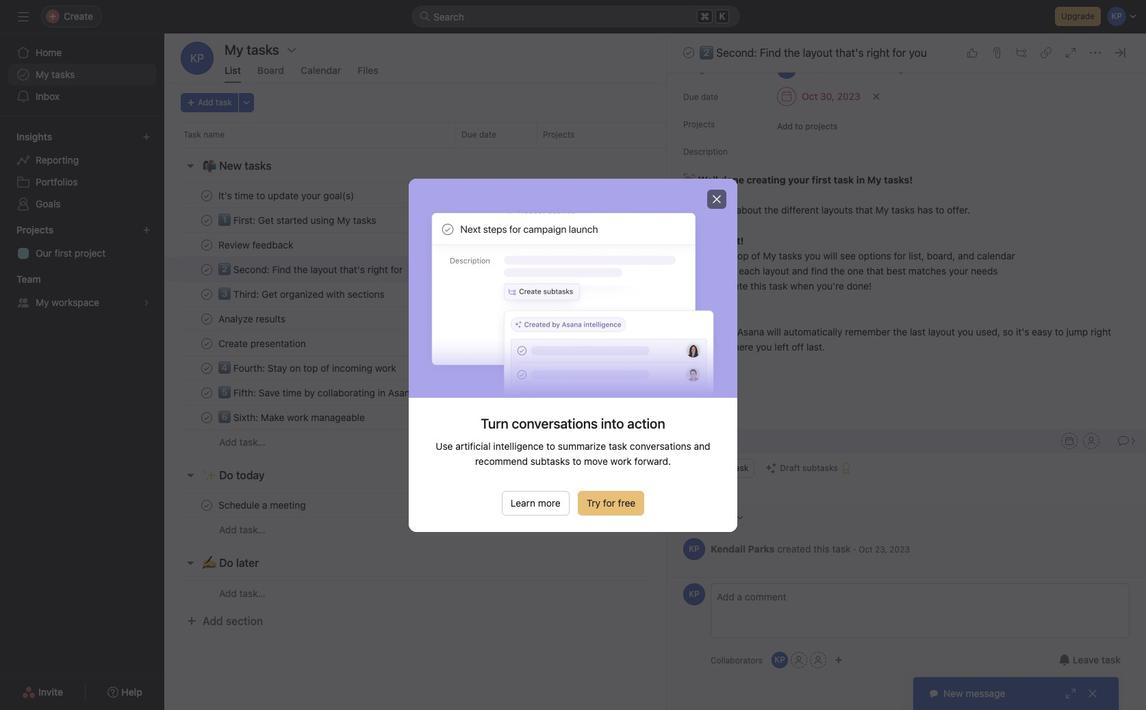 Task type: locate. For each thing, give the bounding box(es) containing it.
1 vertical spatial try
[[706, 265, 720, 277]]

of
[[752, 250, 761, 262]]

mark complete image inside 2️⃣ second: find the layout that's right for you cell
[[199, 261, 215, 278]]

will left see
[[824, 250, 838, 262]]

1 task name text field from the top
[[216, 189, 359, 202]]

that
[[856, 204, 873, 216], [867, 265, 884, 277]]

0 vertical spatial add task…
[[219, 436, 266, 448]]

for left free
[[604, 497, 616, 509]]

2 vertical spatial task…
[[239, 587, 266, 599]]

task name text field for mark complete checkbox within the 'create presentation' cell
[[216, 337, 310, 350]]

mark complete image for 4️⃣ fourth: stay on top of incoming work cell
[[199, 360, 215, 376]]

right right jump
[[1091, 326, 1112, 338]]

placeholderusericon image for oct 25, 2023
[[799, 339, 808, 348]]

recommend
[[475, 455, 528, 467]]

will
[[824, 250, 838, 262], [767, 326, 782, 338]]

this
[[751, 280, 767, 292], [814, 543, 830, 555]]

mark complete image
[[681, 45, 697, 61], [199, 187, 215, 204], [199, 212, 215, 228], [199, 237, 215, 253], [199, 286, 215, 302], [199, 335, 215, 352], [199, 409, 215, 426], [681, 433, 697, 449]]

2 horizontal spatial and
[[959, 250, 975, 262]]

0 horizontal spatial first
[[55, 247, 72, 259]]

1 vertical spatial task…
[[239, 524, 266, 536]]

mark complete checkbox inside 1️⃣ first: get started using my tasks cell
[[199, 212, 215, 228]]

mark complete checkbox inside analyze results cell
[[199, 311, 215, 327]]

2 vertical spatial placeholderusericon image
[[799, 501, 808, 509]]

2023 inside header ✨ do today tree grid
[[493, 500, 513, 510]]

0 vertical spatial conversations
[[512, 416, 598, 431]]

23, right ·
[[876, 544, 888, 555]]

task name text field down analyze results text field
[[216, 337, 310, 350]]

do
[[219, 469, 233, 482], [219, 557, 233, 569]]

analyze results cell
[[164, 306, 456, 332]]

mark complete image inside "schedule a meeting" cell
[[199, 497, 215, 513]]

3 add task… from the top
[[219, 587, 266, 599]]

my right in
[[868, 174, 882, 186]]

oct for the 5️⃣ fifth: save time by collaborating in asana cell
[[462, 388, 476, 398]]

assignee
[[684, 64, 719, 75]]

close this dialog image
[[712, 194, 723, 204]]

this down each on the right of page
[[751, 280, 767, 292]]

board
[[258, 64, 284, 76]]

oct inside 'row'
[[462, 264, 476, 275]]

add to projects button
[[771, 117, 844, 136]]

subtasks right draft
[[803, 463, 838, 473]]

tasks inside 📬 new tasks button
[[245, 160, 272, 172]]

use
[[436, 440, 453, 452]]

2 vertical spatial try
[[587, 497, 601, 509]]

mark complete checkbox for 6️⃣ sixth: make work manageable cell
[[199, 409, 215, 426]]

try left free
[[587, 497, 601, 509]]

row
[[164, 122, 928, 147], [181, 147, 911, 148], [164, 183, 928, 208], [164, 257, 928, 282]]

oct 24, 2023 row
[[164, 232, 928, 258], [164, 306, 928, 332]]

first inside 👏 well done creating your first task in my tasks!
[[812, 174, 832, 186]]

your inside 👉 try it out! at the top of my tasks you will see options for list, board, and calendar try out each layout and find the one that best matches your needs complete this task when you're done!
[[949, 265, 969, 277]]

my
[[36, 69, 49, 80], [868, 174, 882, 186], [876, 204, 889, 216], [763, 250, 777, 262], [36, 297, 49, 308]]

oct for 3️⃣ third: get organized with sections cell
[[462, 289, 476, 299]]

for inside button
[[604, 497, 616, 509]]

due date inside 2️⃣ second: find the layout that's right for you dialog
[[684, 92, 719, 102]]

5 mark complete image from the top
[[199, 497, 215, 513]]

1 vertical spatial due
[[462, 129, 477, 140]]

due inside 2️⃣ second: find the layout that's right for you dialog
[[684, 92, 699, 102]]

4 oct 30, 2023 row from the top
[[164, 380, 928, 406]]

oct 30, 2023 row
[[164, 208, 928, 233], [164, 282, 928, 307], [164, 356, 928, 381], [164, 380, 928, 406], [164, 405, 928, 430]]

2 task… from the top
[[239, 524, 266, 536]]

mark complete image for 2️⃣ second: find the layout that's right for you cell
[[199, 261, 215, 278]]

5 oct 30, 2023 from the top
[[462, 388, 513, 398]]

2023 for 3️⃣ third: get organized with sections cell
[[493, 289, 513, 299]]

that right layouts
[[856, 204, 873, 216]]

kp button
[[181, 42, 214, 75], [684, 538, 706, 560], [684, 584, 706, 606], [772, 652, 789, 669]]

0 vertical spatial your
[[789, 174, 810, 186]]

mark complete image for analyze results cell
[[199, 311, 215, 327]]

oct for 1️⃣ first: get started using my tasks cell
[[462, 215, 476, 225]]

needs
[[972, 265, 999, 277]]

mark complete image inside 4️⃣ fourth: stay on top of incoming work cell
[[199, 360, 215, 376]]

0 vertical spatial for
[[893, 47, 907, 59]]

oct 24, 2023
[[462, 240, 513, 250], [462, 314, 513, 324]]

1 vertical spatial oct 24, 2023 row
[[164, 306, 928, 332]]

the
[[784, 47, 801, 59], [765, 204, 779, 216], [718, 250, 732, 262], [831, 265, 845, 277], [894, 326, 908, 338]]

1 vertical spatial add task… row
[[164, 517, 928, 543]]

1 vertical spatial conversations
[[630, 440, 692, 452]]

mark complete image inside it's time to update your goal(s) cell
[[199, 187, 215, 204]]

date inside 'row'
[[480, 129, 497, 140]]

0 vertical spatial will
[[824, 250, 838, 262]]

close image
[[1088, 689, 1099, 699]]

2 24, from the top
[[478, 314, 490, 324]]

so
[[1004, 326, 1014, 338]]

2023 for the 5️⃣ fifth: save time by collaborating in asana cell
[[493, 388, 513, 398]]

task… up today
[[239, 436, 266, 448]]

2023 for 'create presentation' cell
[[493, 338, 513, 349]]

1 vertical spatial that
[[867, 265, 884, 277]]

mark complete image inside 'create presentation' cell
[[199, 335, 215, 352]]

full screen image
[[1066, 47, 1077, 58]]

1 vertical spatial collapse task list for this group image
[[185, 558, 196, 569]]

2 vertical spatial add task… button
[[219, 586, 266, 601]]

mark complete checkbox for 3️⃣ third: get organized with sections cell
[[199, 286, 215, 302]]

try down at
[[706, 265, 720, 277]]

Task name text field
[[216, 189, 359, 202], [216, 238, 298, 252], [216, 361, 401, 375], [216, 498, 310, 512]]

1 add task… from the top
[[219, 436, 266, 448]]

add task… button
[[219, 435, 266, 450], [219, 523, 266, 538], [219, 586, 266, 601]]

mark complete checkbox for review feedback cell
[[199, 237, 215, 253]]

Task name text field
[[216, 312, 290, 326]]

placeholderusericon image left "find"
[[799, 265, 808, 274]]

3 add task… button from the top
[[219, 586, 266, 601]]

try left it
[[699, 235, 714, 247]]

mark complete checkbox for "schedule a meeting" cell
[[199, 497, 215, 513]]

0 horizontal spatial date
[[480, 129, 497, 140]]

0 vertical spatial and
[[959, 250, 975, 262]]

2 mark complete image from the top
[[199, 311, 215, 327]]

add up task name
[[198, 97, 213, 108]]

3 oct 30, 2023 from the top
[[462, 289, 513, 299]]

add task… up section
[[219, 587, 266, 599]]

mark complete image for it's time to update your goal(s) cell
[[199, 187, 215, 204]]

task name text field up 1️⃣ first: get started using my tasks text field at the left top
[[216, 189, 359, 202]]

0 horizontal spatial this
[[751, 280, 767, 292]]

your down board,
[[949, 265, 969, 277]]

add task… button up section
[[219, 586, 266, 601]]

learn more
[[511, 497, 561, 509]]

tasks up when
[[779, 250, 803, 262]]

this right created
[[814, 543, 830, 555]]

oct 25, 2023
[[462, 338, 513, 349]]

mark complete checkbox for analyze results cell
[[199, 311, 215, 327]]

Task name text field
[[216, 213, 381, 227]]

oct 30, 2023 for 2️⃣ second: find the layout that's right for you cell
[[462, 264, 513, 275]]

task
[[184, 129, 201, 140]]

artificial
[[456, 440, 491, 452]]

task name text field inside 'create presentation' cell
[[216, 337, 310, 350]]

add subtask
[[701, 463, 749, 473]]

1 vertical spatial add task… button
[[219, 523, 266, 538]]

mark complete image for the 5️⃣ fifth: save time by collaborating in asana cell
[[199, 385, 215, 401]]

for right the that's at the top right
[[893, 47, 907, 59]]

1 horizontal spatial this
[[814, 543, 830, 555]]

mark complete checkbox inside the 5️⃣ fifth: save time by collaborating in asana cell
[[199, 385, 215, 401]]

1 horizontal spatial will
[[824, 250, 838, 262]]

oct for 'create presentation' cell
[[462, 338, 476, 349]]

1 horizontal spatial layout
[[803, 47, 833, 59]]

2 vertical spatial add task… row
[[164, 580, 928, 606]]

task name text field down today
[[216, 498, 310, 512]]

1 horizontal spatial due date
[[684, 92, 719, 102]]

my up inbox
[[36, 69, 49, 80]]

mark complete checkbox for 1️⃣ first: get started using my tasks cell
[[199, 212, 215, 228]]

add task… inside header ✨ do today tree grid
[[219, 524, 266, 536]]

4 30, from the top
[[478, 363, 491, 373]]

goals
[[36, 198, 61, 210]]

this inside 👉 try it out! at the top of my tasks you will see options for list, board, and calendar try out each layout and find the one that best matches your needs complete this task when you're done!
[[751, 280, 767, 292]]

1 add task… button from the top
[[219, 435, 266, 450]]

add up '✨ do today' button
[[219, 436, 237, 448]]

offer.
[[948, 204, 971, 216]]

1 30, from the top
[[478, 215, 491, 225]]

it
[[716, 235, 723, 247]]

add subtask button
[[684, 459, 755, 478]]

my inside teams element
[[36, 297, 49, 308]]

0 vertical spatial date
[[701, 92, 719, 102]]

add inside header ✨ do today tree grid
[[219, 524, 237, 536]]

oct for 6️⃣ sixth: make work manageable cell
[[462, 412, 476, 423]]

my inside 👏 well done creating your first task in my tasks!
[[868, 174, 882, 186]]

placeholderusericon image down draft subtasks button
[[799, 501, 808, 509]]

main content
[[667, 0, 1147, 578]]

30, for 1️⃣ first: get started using my tasks cell
[[478, 215, 491, 225]]

Task Name text field
[[699, 434, 744, 449]]

task inside 👏 well done creating your first task in my tasks!
[[834, 174, 855, 186]]

⌘
[[701, 10, 710, 22]]

mark complete checkbox for the 5️⃣ fifth: save time by collaborating in asana cell
[[199, 385, 215, 401]]

layout inside 👉 try it out! at the top of my tasks you will see options for list, board, and calendar try out each layout and find the one that best matches your needs complete this task when you're done!
[[763, 265, 790, 277]]

your
[[789, 174, 810, 186], [949, 265, 969, 277]]

0 vertical spatial right
[[867, 47, 890, 59]]

learn
[[712, 204, 734, 216]]

mark complete checkbox inside 3️⃣ third: get organized with sections cell
[[199, 286, 215, 302]]

task name text field inside review feedback cell
[[216, 238, 298, 252]]

add task… row
[[164, 430, 928, 455], [164, 517, 928, 543], [164, 580, 928, 606]]

1 task name text field from the top
[[216, 263, 405, 276]]

0 vertical spatial due date
[[684, 92, 719, 102]]

0 vertical spatial this
[[751, 280, 767, 292]]

teams element
[[0, 267, 164, 317]]

2 add task… from the top
[[219, 524, 266, 536]]

move
[[584, 455, 608, 467]]

task up work
[[609, 440, 628, 452]]

2 horizontal spatial layout
[[929, 326, 955, 338]]

first up next, learn about the different layouts that my tasks has to offer.
[[812, 174, 832, 186]]

do for ✍️
[[219, 557, 233, 569]]

3 task name text field from the top
[[216, 361, 401, 375]]

leave task
[[1073, 654, 1121, 666]]

23, left learn in the bottom of the page
[[478, 500, 490, 510]]

prominent image
[[420, 11, 431, 22]]

0 horizontal spatial right
[[867, 47, 890, 59]]

do right the ✍️
[[219, 557, 233, 569]]

task name text field down review feedback cell
[[216, 263, 405, 276]]

forward.
[[635, 455, 671, 467]]

mark complete checkbox inside 4️⃣ fourth: stay on top of incoming work cell
[[199, 360, 215, 376]]

due inside 'row'
[[462, 129, 477, 140]]

layout inside asana will automatically remember the last layout you used, so it's easy to jump right back into where you left off last.
[[929, 326, 955, 338]]

1 vertical spatial add task…
[[219, 524, 266, 536]]

2023 for 1️⃣ first: get started using my tasks cell
[[493, 215, 513, 225]]

0 vertical spatial oct 24, 2023 row
[[164, 232, 928, 258]]

task name
[[184, 129, 225, 140]]

schedule a meeting cell
[[164, 493, 456, 518]]

collapse task list for this group image left the ✍️
[[185, 558, 196, 569]]

hide sidebar image
[[18, 11, 29, 22]]

you
[[910, 47, 928, 59], [805, 250, 821, 262], [958, 326, 974, 338], [757, 341, 772, 353]]

layout left the that's at the top right
[[803, 47, 833, 59]]

add task… up today
[[219, 436, 266, 448]]

4 mark complete image from the top
[[199, 385, 215, 401]]

0 vertical spatial 23,
[[478, 500, 490, 510]]

due date for close image
[[684, 92, 719, 102]]

2 add task… row from the top
[[164, 517, 928, 543]]

remove assignee image
[[873, 65, 881, 73]]

placeholderusericon image inside oct 25, 2023 row
[[799, 339, 808, 348]]

off
[[792, 341, 804, 353]]

to inside add to projects button
[[796, 121, 804, 132]]

1 horizontal spatial your
[[949, 265, 969, 277]]

do right ✨
[[219, 469, 233, 482]]

2 collapse task list for this group image from the top
[[185, 558, 196, 569]]

1 vertical spatial oct 24, 2023
[[462, 314, 513, 324]]

1 oct 30, 2023 from the top
[[462, 215, 513, 225]]

30, for 6️⃣ sixth: make work manageable cell
[[478, 412, 491, 423]]

2 do from the top
[[219, 557, 233, 569]]

for up best
[[894, 250, 907, 262]]

to right easy
[[1056, 326, 1064, 338]]

0 horizontal spatial due date
[[462, 129, 497, 140]]

and
[[959, 250, 975, 262], [792, 265, 809, 277], [694, 440, 711, 452]]

task name text field inside the 5️⃣ fifth: save time by collaborating in asana cell
[[216, 386, 420, 400]]

copy task link image
[[1041, 47, 1052, 58]]

due date inside 'row'
[[462, 129, 497, 140]]

2 vertical spatial add task…
[[219, 587, 266, 599]]

task… up later
[[239, 524, 266, 536]]

1 vertical spatial 24,
[[478, 314, 490, 324]]

0 horizontal spatial subtasks
[[531, 455, 570, 467]]

task left in
[[834, 174, 855, 186]]

to left projects
[[796, 121, 804, 132]]

placeholderusericon image inside 'row'
[[799, 265, 808, 274]]

2 30, from the top
[[478, 264, 491, 275]]

add task… button up today
[[219, 435, 266, 450]]

upgrade
[[1062, 11, 1095, 21]]

task name text field inside 2️⃣ second: find the layout that's right for you cell
[[216, 263, 405, 276]]

that down options on the right top of the page
[[867, 265, 884, 277]]

add left subtask
[[701, 463, 716, 473]]

1 vertical spatial due date
[[462, 129, 497, 140]]

1 horizontal spatial conversations
[[630, 440, 692, 452]]

my inside 👉 try it out! at the top of my tasks you will see options for list, board, and calendar try out each layout and find the one that best matches your needs complete this task when you're done!
[[763, 250, 777, 262]]

and up needs
[[959, 250, 975, 262]]

mark complete image inside the 5️⃣ fifth: save time by collaborating in asana cell
[[199, 385, 215, 401]]

task name text field inside 4️⃣ fourth: stay on top of incoming work cell
[[216, 361, 401, 375]]

1 vertical spatial 23,
[[876, 544, 888, 555]]

1 oct 24, 2023 row from the top
[[164, 232, 928, 258]]

3 placeholderusericon image from the top
[[799, 501, 808, 509]]

calendar
[[978, 250, 1016, 262]]

mark complete image inside analyze results cell
[[199, 311, 215, 327]]

0 vertical spatial collapse task list for this group image
[[185, 470, 196, 481]]

list,
[[909, 250, 925, 262]]

my workspace link
[[8, 292, 156, 314]]

the right find
[[784, 47, 801, 59]]

for
[[893, 47, 907, 59], [894, 250, 907, 262], [604, 497, 616, 509]]

1 vertical spatial date
[[480, 129, 497, 140]]

1 vertical spatial will
[[767, 326, 782, 338]]

24,
[[478, 240, 490, 250], [478, 314, 490, 324]]

add task button
[[181, 93, 238, 112]]

1 horizontal spatial right
[[1091, 326, 1112, 338]]

2 vertical spatial for
[[604, 497, 616, 509]]

placeholderusericon image for oct 23, 2023
[[799, 501, 808, 509]]

mark complete image
[[199, 261, 215, 278], [199, 311, 215, 327], [199, 360, 215, 376], [199, 385, 215, 401], [199, 497, 215, 513]]

conversations up use artificial intelligence to summarize task conversations and recommend subtasks to move work forward.
[[512, 416, 598, 431]]

1 mark complete image from the top
[[199, 261, 215, 278]]

layout right each on the right of page
[[763, 265, 790, 277]]

expand new message image
[[1066, 689, 1077, 699]]

task… up section
[[239, 587, 266, 599]]

1 vertical spatial do
[[219, 557, 233, 569]]

5 30, from the top
[[478, 388, 491, 398]]

oct 30, 2023 for the 5️⃣ fifth: save time by collaborating in asana cell
[[462, 388, 513, 398]]

do for ✨
[[219, 469, 233, 482]]

0 horizontal spatial will
[[767, 326, 782, 338]]

well
[[699, 174, 719, 186]]

4️⃣ fourth: stay on top of incoming work cell
[[164, 356, 456, 381]]

Task name text field
[[216, 263, 405, 276], [216, 337, 310, 350], [216, 386, 420, 400], [216, 411, 369, 424]]

date inside 2️⃣ second: find the layout that's right for you dialog
[[701, 92, 719, 102]]

0 vertical spatial task…
[[239, 436, 266, 448]]

create presentation cell
[[164, 331, 456, 356]]

placeholderusericon image inside oct 23, 2023 row
[[799, 501, 808, 509]]

Mark complete checkbox
[[681, 45, 697, 61], [199, 212, 215, 228], [199, 286, 215, 302], [199, 311, 215, 327], [199, 385, 215, 401]]

and up when
[[792, 265, 809, 277]]

add task… inside header 📬 new tasks tree grid
[[219, 436, 266, 448]]

my down tasks!
[[876, 204, 889, 216]]

0 horizontal spatial 23,
[[478, 500, 490, 510]]

1 vertical spatial placeholderusericon image
[[799, 339, 808, 348]]

task name text field down the 5️⃣ fifth: save time by collaborating in asana cell
[[216, 411, 369, 424]]

you inside 👉 try it out! at the top of my tasks you will see options for list, board, and calendar try out each layout and find the one that best matches your needs complete this task when you're done!
[[805, 250, 821, 262]]

add task… button inside header ✨ do today tree grid
[[219, 523, 266, 538]]

leave
[[1073, 654, 1100, 666]]

list link
[[225, 64, 241, 83]]

task inside use artificial intelligence to summarize task conversations and recommend subtasks to move work forward.
[[609, 440, 628, 452]]

2 placeholderusericon image from the top
[[799, 339, 808, 348]]

4 task name text field from the top
[[216, 411, 369, 424]]

Mark complete checkbox
[[199, 187, 215, 204], [199, 237, 215, 253], [199, 261, 215, 278], [199, 335, 215, 352], [199, 360, 215, 376], [199, 409, 215, 426], [681, 433, 697, 449], [199, 497, 215, 513]]

5 oct 30, 2023 row from the top
[[164, 405, 928, 430]]

date for add subtask icon
[[480, 129, 497, 140]]

you up "find"
[[805, 250, 821, 262]]

task inside 👉 try it out! at the top of my tasks you will see options for list, board, and calendar try out each layout and find the one that best matches your needs complete this task when you're done!
[[770, 280, 788, 292]]

2023 inside 'row'
[[493, 264, 513, 275]]

jump
[[1067, 326, 1089, 338]]

right
[[867, 47, 890, 59], [1091, 326, 1112, 338]]

oct 30, 2023 inside 'row'
[[462, 264, 513, 275]]

2 task name text field from the top
[[216, 337, 310, 350]]

intelligence
[[494, 440, 544, 452]]

first right our
[[55, 247, 72, 259]]

mark complete checkbox inside it's time to update your goal(s) cell
[[199, 187, 215, 204]]

2 vertical spatial layout
[[929, 326, 955, 338]]

23, inside row
[[478, 500, 490, 510]]

task name text field inside "schedule a meeting" cell
[[216, 498, 310, 512]]

2 oct 24, 2023 row from the top
[[164, 306, 928, 332]]

😎
[[684, 323, 696, 339]]

1 horizontal spatial and
[[792, 265, 809, 277]]

1 vertical spatial first
[[55, 247, 72, 259]]

try inside button
[[587, 497, 601, 509]]

our
[[36, 247, 52, 259]]

one
[[848, 265, 864, 277]]

add up ✍️ do later button at the left bottom of page
[[219, 524, 237, 536]]

30, for 2️⃣ second: find the layout that's right for you cell
[[478, 264, 491, 275]]

due for add subtask icon
[[462, 129, 477, 140]]

0 vertical spatial first
[[812, 174, 832, 186]]

mark complete checkbox for 4️⃣ fourth: stay on top of incoming work cell
[[199, 360, 215, 376]]

oct inside header ✨ do today tree grid
[[462, 500, 476, 510]]

0 vertical spatial do
[[219, 469, 233, 482]]

turn conversations into action dialog
[[409, 178, 738, 532]]

add left section
[[203, 615, 223, 628]]

1 horizontal spatial due
[[684, 92, 699, 102]]

each
[[739, 265, 761, 277]]

draft
[[781, 463, 801, 473]]

mark complete image inside 6️⃣ sixth: make work manageable cell
[[199, 409, 215, 426]]

0 vertical spatial oct 24, 2023
[[462, 240, 513, 250]]

tasks down home
[[52, 69, 75, 80]]

mark complete image for 1️⃣ first: get started using my tasks cell
[[199, 212, 215, 228]]

1 horizontal spatial projects
[[684, 119, 715, 129]]

0 vertical spatial add task… button
[[219, 435, 266, 450]]

1 do from the top
[[219, 469, 233, 482]]

1 button
[[408, 263, 428, 276]]

2 task name text field from the top
[[216, 238, 298, 252]]

oct 24, 2023 for analyze results cell
[[462, 314, 513, 324]]

0 vertical spatial add task… row
[[164, 430, 928, 455]]

0 horizontal spatial layout
[[763, 265, 790, 277]]

1 placeholderusericon image from the top
[[799, 265, 808, 274]]

task name text field for mark complete checkbox within the 6️⃣ sixth: make work manageable cell
[[216, 411, 369, 424]]

due date
[[684, 92, 719, 102], [462, 129, 497, 140]]

mark complete image inside review feedback cell
[[199, 237, 215, 253]]

1 horizontal spatial subtasks
[[803, 463, 838, 473]]

task name text field down 1️⃣ first: get started using my tasks text field at the left top
[[216, 238, 298, 252]]

1 horizontal spatial date
[[701, 92, 719, 102]]

4 oct 30, 2023 from the top
[[462, 363, 513, 373]]

your up different
[[789, 174, 810, 186]]

0 horizontal spatial due
[[462, 129, 477, 140]]

my right of
[[763, 250, 777, 262]]

mark complete checkbox inside 2️⃣ second: find the layout that's right for you dialog
[[681, 433, 697, 449]]

asana will automatically remember the last layout you used, so it's easy to jump right back into where you left off last.
[[684, 326, 1114, 353]]

use artificial intelligence to summarize task conversations and recommend subtasks to move work forward.
[[436, 440, 711, 467]]

task name text field down 'create presentation' cell
[[216, 361, 401, 375]]

due date for add subtask icon
[[462, 129, 497, 140]]

1 vertical spatial your
[[949, 265, 969, 277]]

turn
[[481, 416, 509, 431]]

1 oct 24, 2023 from the top
[[462, 240, 513, 250]]

0 horizontal spatial conversations
[[512, 416, 598, 431]]

mark complete checkbox inside review feedback cell
[[199, 237, 215, 253]]

1 collapse task list for this group image from the top
[[185, 470, 196, 481]]

due for close image
[[684, 92, 699, 102]]

1 horizontal spatial first
[[812, 174, 832, 186]]

layout right last
[[929, 326, 955, 338]]

6 oct 30, 2023 from the top
[[462, 412, 513, 423]]

and inside use artificial intelligence to summarize task conversations and recommend subtasks to move work forward.
[[694, 440, 711, 452]]

collapse task list for this group image for ✍️ do later
[[185, 558, 196, 569]]

my workspace
[[36, 297, 99, 308]]

mark complete checkbox inside "schedule a meeting" cell
[[199, 497, 215, 513]]

0 horizontal spatial projects
[[543, 129, 575, 140]]

1 24, from the top
[[478, 240, 490, 250]]

2 oct 30, 2023 from the top
[[462, 264, 513, 275]]

subtasks
[[531, 455, 570, 467], [803, 463, 838, 473]]

projects
[[684, 119, 715, 129], [543, 129, 575, 140]]

close details image
[[1115, 47, 1126, 58]]

collapse task list for this group image
[[185, 470, 196, 481], [185, 558, 196, 569]]

summarize
[[558, 440, 606, 452]]

task name text field down 4️⃣ fourth: stay on top of incoming work cell
[[216, 386, 420, 400]]

2023 inside the kendall parks created this task · oct 23, 2023
[[890, 544, 910, 555]]

3 task name text field from the top
[[216, 386, 420, 400]]

try for free
[[587, 497, 636, 509]]

task… inside header ✨ do today tree grid
[[239, 524, 266, 536]]

mark complete checkbox inside 'create presentation' cell
[[199, 335, 215, 352]]

👏
[[684, 171, 696, 187]]

task…
[[239, 436, 266, 448], [239, 524, 266, 536], [239, 587, 266, 599]]

Task name text field
[[216, 287, 389, 301]]

add task… for 1st the add task… button
[[219, 436, 266, 448]]

add task… up later
[[219, 524, 266, 536]]

oct 24, 2023 for review feedback cell
[[462, 240, 513, 250]]

2 add task… button from the top
[[219, 523, 266, 538]]

23, inside the kendall parks created this task · oct 23, 2023
[[876, 544, 888, 555]]

0 vertical spatial placeholderusericon image
[[799, 265, 808, 274]]

add task… button up later
[[219, 523, 266, 538]]

due
[[684, 92, 699, 102], [462, 129, 477, 140]]

oct inside the kendall parks created this task · oct 23, 2023
[[859, 544, 873, 555]]

out!
[[725, 235, 744, 247]]

2 vertical spatial and
[[694, 440, 711, 452]]

clear due date image
[[873, 92, 881, 101]]

30, for 3️⃣ third: get organized with sections cell
[[478, 289, 491, 299]]

1 vertical spatial for
[[894, 250, 907, 262]]

0 vertical spatial 24,
[[478, 240, 490, 250]]

insights
[[16, 131, 52, 142]]

0 vertical spatial due
[[684, 92, 699, 102]]

conversations
[[512, 416, 598, 431], [630, 440, 692, 452]]

collapse task list for this group image left ✨
[[185, 470, 196, 481]]

collapse task list for this group image
[[185, 160, 196, 171]]

placeholderusericon image down automatically
[[799, 339, 808, 348]]

👉
[[684, 232, 696, 248]]

learn
[[511, 497, 536, 509]]

placeholderusericon image
[[799, 265, 808, 274], [799, 339, 808, 348], [799, 501, 808, 509]]

6 30, from the top
[[478, 412, 491, 423]]

tasks!
[[884, 174, 913, 186]]

and up the add subtask button
[[694, 440, 711, 452]]

0 horizontal spatial and
[[694, 440, 711, 452]]

conversations inside use artificial intelligence to summarize task conversations and recommend subtasks to move work forward.
[[630, 440, 692, 452]]

my left workspace
[[36, 297, 49, 308]]

matches
[[909, 265, 947, 277]]

add inside header 📬 new tasks tree grid
[[219, 436, 237, 448]]

mark complete checkbox inside 6️⃣ sixth: make work manageable cell
[[199, 409, 215, 426]]

subtasks inside use artificial intelligence to summarize task conversations and recommend subtasks to move work forward.
[[531, 455, 570, 467]]

tasks right new
[[245, 160, 272, 172]]

1 vertical spatial this
[[814, 543, 830, 555]]

projects inside 'row'
[[543, 129, 575, 140]]

1 vertical spatial layout
[[763, 265, 790, 277]]

mark complete checkbox inside 2️⃣ second: find the layout that's right for you cell
[[199, 261, 215, 278]]

will up left
[[767, 326, 782, 338]]

4 task name text field from the top
[[216, 498, 310, 512]]

right up remove assignee icon
[[867, 47, 890, 59]]

1 horizontal spatial 23,
[[876, 544, 888, 555]]

task name text field for oct 30, 2023
[[216, 361, 401, 375]]

3 mark complete image from the top
[[199, 360, 215, 376]]

1 vertical spatial right
[[1091, 326, 1112, 338]]

0 horizontal spatial your
[[789, 174, 810, 186]]

the left last
[[894, 326, 908, 338]]

2 oct 24, 2023 from the top
[[462, 314, 513, 324]]

when
[[791, 280, 815, 292]]

conversations up "forward."
[[630, 440, 692, 452]]

24, for review feedback cell
[[478, 240, 490, 250]]

1 task… from the top
[[239, 436, 266, 448]]

task left when
[[770, 280, 788, 292]]

3 30, from the top
[[478, 289, 491, 299]]

subtasks down "intelligence"
[[531, 455, 570, 467]]

1️⃣ first: get started using my tasks cell
[[164, 208, 456, 233]]

task name text field inside 6️⃣ sixth: make work manageable cell
[[216, 411, 369, 424]]

mark complete image inside 1️⃣ first: get started using my tasks cell
[[199, 212, 215, 228]]

it's time to update your goal(s) cell
[[164, 183, 456, 208]]

mark complete image inside 3️⃣ third: get organized with sections cell
[[199, 286, 215, 302]]

to inside asana will automatically remember the last layout you used, so it's easy to jump right back into where you left off last.
[[1056, 326, 1064, 338]]



Task type: describe. For each thing, give the bounding box(es) containing it.
add section
[[203, 615, 263, 628]]

oct 30, 2023 for 1️⃣ first: get started using my tasks cell
[[462, 215, 513, 225]]

draft subtasks button
[[761, 459, 858, 478]]

today
[[236, 469, 265, 482]]

the up you're
[[831, 265, 845, 277]]

out
[[722, 265, 737, 277]]

header ✨ do today tree grid
[[164, 493, 928, 543]]

my inside "link"
[[36, 69, 49, 80]]

top
[[735, 250, 749, 262]]

home link
[[8, 42, 156, 64]]

1 add task… row from the top
[[164, 430, 928, 455]]

where
[[727, 341, 754, 353]]

task down list link
[[216, 97, 232, 108]]

add up add section button
[[219, 587, 237, 599]]

30, for the 5️⃣ fifth: save time by collaborating in asana cell
[[478, 388, 491, 398]]

row containing task name
[[164, 122, 928, 147]]

add subtask image
[[1017, 47, 1028, 58]]

first inside projects element
[[55, 247, 72, 259]]

it's
[[1017, 326, 1030, 338]]

mark complete image for 6️⃣ sixth: make work manageable cell
[[199, 409, 215, 426]]

goals link
[[8, 193, 156, 215]]

the right about
[[765, 204, 779, 216]]

mark complete checkbox for it's time to update your goal(s) cell
[[199, 187, 215, 204]]

the right at
[[718, 250, 732, 262]]

done!
[[847, 280, 872, 292]]

linked projects for it's time to update your goal(s) cell
[[537, 183, 674, 208]]

tasks inside 👉 try it out! at the top of my tasks you will see options for list, board, and calendar try out each layout and find the one that best matches your needs complete this task when you're done!
[[779, 250, 803, 262]]

2023 for review feedback cell
[[493, 240, 513, 250]]

review feedback cell
[[164, 232, 456, 258]]

tasks left has
[[892, 204, 915, 216]]

will inside 👉 try it out! at the top of my tasks you will see options for list, board, and calendar try out each layout and find the one that best matches your needs complete this task when you're done!
[[824, 250, 838, 262]]

work
[[611, 455, 632, 467]]

task name text field for oct 24, 2023
[[216, 238, 298, 252]]

reporting
[[36, 154, 79, 166]]

board,
[[927, 250, 956, 262]]

add task… for first the add task… button from the bottom
[[219, 587, 266, 599]]

oct 25, 2023 row
[[164, 331, 928, 356]]

👉 try it out! at the top of my tasks you will see options for list, board, and calendar try out each layout and find the one that best matches your needs complete this task when you're done!
[[684, 232, 1016, 292]]

3 oct 30, 2023 row from the top
[[164, 356, 928, 381]]

2 oct 30, 2023 row from the top
[[164, 282, 928, 307]]

created
[[778, 543, 811, 555]]

2️⃣
[[700, 47, 714, 59]]

will inside asana will automatically remember the last layout you used, so it's easy to jump right back into where you left off last.
[[767, 326, 782, 338]]

task right leave
[[1102, 654, 1121, 666]]

you left left
[[757, 341, 772, 353]]

projects inside 2️⃣ second: find the layout that's right for you dialog
[[684, 119, 715, 129]]

tasks inside my tasks "link"
[[52, 69, 75, 80]]

0 vertical spatial try
[[699, 235, 714, 247]]

complete
[[706, 280, 748, 292]]

date for close image
[[701, 92, 719, 102]]

oct for 4️⃣ fourth: stay on top of incoming work cell
[[462, 363, 476, 373]]

oct for "schedule a meeting" cell
[[462, 500, 476, 510]]

home
[[36, 47, 62, 58]]

✍️
[[203, 557, 216, 569]]

task name text field inside it's time to update your goal(s) cell
[[216, 189, 359, 202]]

back
[[684, 341, 705, 353]]

2023 for 2️⃣ second: find the layout that's right for you cell
[[493, 264, 513, 275]]

24, for analyze results cell
[[478, 314, 490, 324]]

3 task… from the top
[[239, 587, 266, 599]]

mark complete image for "schedule a meeting" cell
[[199, 497, 215, 513]]

mark complete checkbox for 'create presentation' cell
[[199, 335, 215, 352]]

projects element
[[0, 218, 164, 267]]

inbox
[[36, 90, 60, 102]]

oct 30, 2023 for 4️⃣ fourth: stay on top of incoming work cell
[[462, 363, 513, 373]]

1 oct 30, 2023 row from the top
[[164, 208, 928, 233]]

mark complete checkbox for 2️⃣ second: find the layout that's right for you cell
[[199, 261, 215, 278]]

board link
[[258, 64, 284, 83]]

add left projects
[[778, 121, 793, 132]]

more
[[538, 497, 561, 509]]

header 📬 new tasks tree grid
[[164, 183, 928, 455]]

0 vertical spatial layout
[[803, 47, 833, 59]]

has
[[918, 204, 934, 216]]

done
[[721, 174, 745, 186]]

collapse task list for this group image for ✨ do today
[[185, 470, 196, 481]]

later
[[236, 557, 259, 569]]

you left used,
[[958, 326, 974, 338]]

that inside 👉 try it out! at the top of my tasks you will see options for list, board, and calendar try out each layout and find the one that best matches your needs complete this task when you're done!
[[867, 265, 884, 277]]

2023 for 4️⃣ fourth: stay on top of incoming work cell
[[493, 363, 513, 373]]

mark complete image for review feedback cell
[[199, 237, 215, 253]]

to right has
[[936, 204, 945, 216]]

easy
[[1033, 326, 1053, 338]]

k
[[720, 11, 726, 22]]

add to projects
[[778, 121, 838, 132]]

task name text field for mark complete checkbox in the 2️⃣ second: find the layout that's right for you cell
[[216, 263, 405, 276]]

collaborators
[[711, 655, 763, 666]]

📬 new tasks button
[[203, 153, 272, 178]]

learn more button
[[502, 491, 570, 516]]

2️⃣ second: find the layout that's right for you cell
[[164, 257, 456, 282]]

1
[[411, 264, 414, 274]]

my tasks
[[36, 69, 75, 80]]

inbox link
[[8, 86, 156, 108]]

for inside 👉 try it out! at the top of my tasks you will see options for list, board, and calendar try out each layout and find the one that best matches your needs complete this task when you're done!
[[894, 250, 907, 262]]

✨
[[203, 469, 216, 482]]

your inside 👏 well done creating your first task in my tasks!
[[789, 174, 810, 186]]

to down summarize
[[573, 455, 582, 467]]

subtasks inside draft subtasks button
[[803, 463, 838, 473]]

oct 23, 2023 row
[[164, 493, 928, 518]]

2️⃣ second: find the layout that's right for you dialog
[[667, 0, 1147, 710]]

mark complete checkbox inside 2️⃣ second: find the layout that's right for you dialog
[[681, 45, 697, 61]]

✨ do today
[[203, 469, 265, 482]]

3 add task… row from the top
[[164, 580, 928, 606]]

pro-
[[699, 326, 719, 338]]

6️⃣ sixth: make work manageable cell
[[164, 405, 456, 430]]

at
[[706, 250, 715, 262]]

placeholderusericon image for oct 30, 2023
[[799, 265, 808, 274]]

mark complete image for 3️⃣ third: get organized with sections cell
[[199, 286, 215, 302]]

25,
[[478, 338, 490, 349]]

layouts
[[822, 204, 853, 216]]

leave task button
[[1051, 648, 1130, 673]]

last
[[910, 326, 926, 338]]

tip:
[[719, 326, 735, 338]]

you're
[[817, 280, 845, 292]]

0 likes. click to like this task image
[[967, 47, 978, 58]]

my tasks
[[225, 42, 279, 58]]

description
[[684, 147, 728, 157]]

files
[[358, 64, 379, 76]]

1 vertical spatial and
[[792, 265, 809, 277]]

oct for review feedback cell
[[462, 240, 476, 250]]

📬
[[203, 160, 216, 172]]

2023 for analyze results cell
[[493, 314, 513, 324]]

our first project link
[[8, 243, 156, 264]]

description document
[[669, 171, 1130, 355]]

options
[[859, 250, 892, 262]]

you left "0 likes. click to like this task" 'image'
[[910, 47, 928, 59]]

turn conversations into action
[[481, 416, 666, 431]]

reporting link
[[8, 149, 156, 171]]

2️⃣ second: find the layout that's right for you
[[700, 47, 928, 59]]

portfolios
[[36, 176, 78, 188]]

task left ·
[[833, 543, 851, 555]]

oct for analyze results cell
[[462, 314, 476, 324]]

into action
[[601, 416, 666, 431]]

5️⃣ fifth: save time by collaborating in asana cell
[[164, 380, 456, 406]]

main content containing 👏
[[667, 0, 1147, 578]]

name
[[204, 129, 225, 140]]

right inside asana will automatically remember the last layout you used, so it's easy to jump right back into where you left off last.
[[1091, 326, 1112, 338]]

task… inside header 📬 new tasks tree grid
[[239, 436, 266, 448]]

add task
[[198, 97, 232, 108]]

mark complete image for 'create presentation' cell
[[199, 335, 215, 352]]

last.
[[807, 341, 826, 353]]

about
[[737, 204, 762, 216]]

oct 30, 2023 for 6️⃣ sixth: make work manageable cell
[[462, 412, 513, 423]]

new
[[219, 160, 242, 172]]

left
[[775, 341, 790, 353]]

that's
[[836, 47, 864, 59]]

to left summarize
[[547, 440, 556, 452]]

add task… for the add task… button in the header ✨ do today tree grid
[[219, 524, 266, 536]]

free
[[618, 497, 636, 509]]

in
[[857, 174, 866, 186]]

invite button
[[13, 680, 72, 705]]

projects
[[806, 121, 838, 132]]

calendar
[[301, 64, 341, 76]]

task name text field for oct 23, 2023
[[216, 498, 310, 512]]

kendall
[[711, 543, 746, 555]]

2023 for "schedule a meeting" cell
[[493, 500, 513, 510]]

oct 30, 2023 for 3️⃣ third: get organized with sections cell
[[462, 289, 513, 299]]

next,
[[686, 204, 710, 216]]

see
[[841, 250, 856, 262]]

30, for 4️⃣ fourth: stay on top of incoming work cell
[[478, 363, 491, 373]]

insights element
[[0, 125, 164, 218]]

section
[[226, 615, 263, 628]]

0 vertical spatial that
[[856, 204, 873, 216]]

row containing 1
[[164, 257, 928, 282]]

add section button
[[181, 609, 269, 634]]

oct for 2️⃣ second: find the layout that's right for you cell
[[462, 264, 476, 275]]

upgrade button
[[1056, 7, 1102, 26]]

2023 for 6️⃣ sixth: make work manageable cell
[[493, 412, 513, 423]]

second:
[[717, 47, 757, 59]]

3️⃣ third: get organized with sections cell
[[164, 282, 456, 307]]

global element
[[0, 34, 164, 116]]

add or remove collaborators image
[[835, 656, 843, 665]]

the inside asana will automatically remember the last layout you used, so it's easy to jump right back into where you left off last.
[[894, 326, 908, 338]]

find
[[812, 265, 828, 277]]

·
[[854, 543, 857, 555]]



Task type: vqa. For each thing, say whether or not it's contained in the screenshot.
Oct 30, 2023 for 3️⃣ Third: Get organized with sections cell on the top of page
yes



